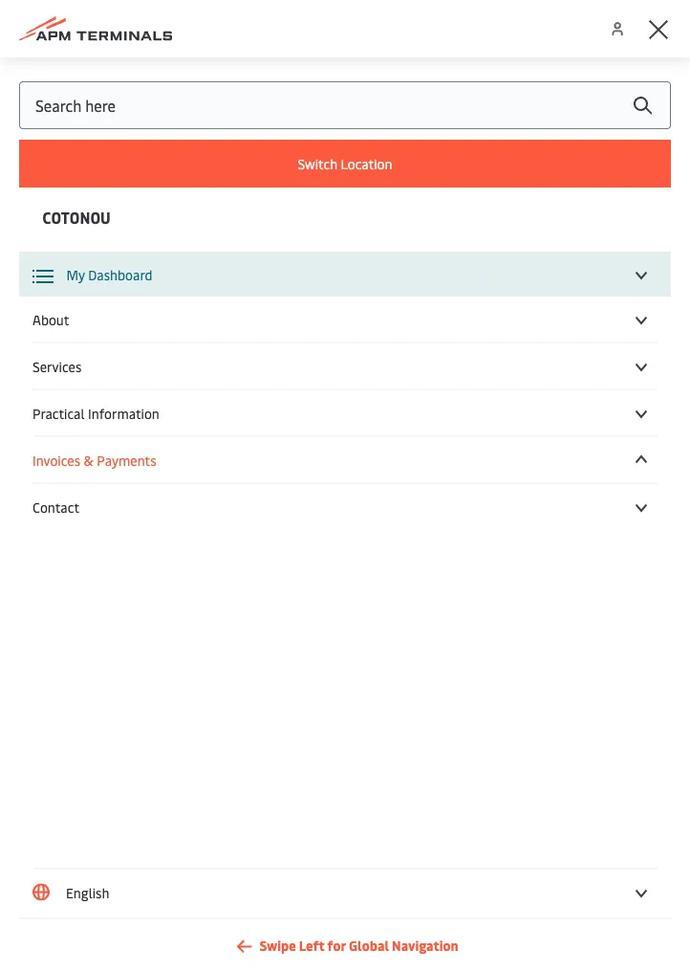 Task type: describe. For each thing, give the bounding box(es) containing it.
for
[[328, 936, 346, 954]]

information
[[88, 404, 160, 422]]

scheduled departure for first available date "button" associated with first scheduled arrival button from the right
[[486, 248, 549, 285]]

contact
[[33, 498, 79, 516]]

departure time for first available date "button" associated with first scheduled arrival button from the right
[[591, 248, 652, 285]]

vessel for first scheduled arrival button from the right
[[39, 248, 77, 266]]

columns
[[404, 338, 463, 358]]

scheduled arrival for 1st scheduled arrival button from left
[[202, 248, 264, 285]]

all
[[345, 338, 362, 358]]

0 vertical spatial cotonou
[[45, 62, 96, 80]]

scheduled departure button for 1st scheduled arrival button from left first available date "button"
[[486, 248, 579, 285]]

invoices
[[33, 451, 81, 469]]

switch location
[[298, 155, 393, 173]]

switch location button
[[19, 140, 672, 188]]

about button
[[33, 310, 658, 328]]

swipe left to see all table columns
[[228, 338, 463, 358]]

dashboard
[[88, 265, 153, 283]]

english button
[[33, 883, 658, 901]]

global
[[349, 936, 389, 954]]

invoices & payments button
[[33, 451, 658, 469]]

1 scheduled from the left
[[202, 248, 264, 266]]

< cotonou
[[35, 62, 96, 80]]

available for 1st scheduled arrival button from left first available date "button"
[[390, 257, 443, 276]]

1 scheduled arrival button from the left
[[202, 248, 295, 285]]

contact button
[[33, 498, 658, 516]]

<
[[35, 62, 42, 80]]

table
[[365, 338, 401, 358]]

time
[[472, 197, 497, 210]]

arrival time button for first scheduled arrival button from the right
[[307, 248, 377, 285]]

vessel name button for 1st scheduled arrival button from left
[[39, 248, 107, 285]]

status for first scheduled arrival button from the right
[[120, 257, 158, 276]]

to
[[300, 338, 315, 358]]

2 scheduled arrival button from the left
[[202, 248, 295, 285]]

practical information button
[[33, 404, 658, 422]]

my dashboard
[[63, 265, 153, 283]]

name for 1st scheduled arrival button from left
[[39, 266, 74, 285]]

first available date button for 1st scheduled arrival button from left
[[390, 239, 474, 294]]

vessel for 1st scheduled arrival button from left
[[39, 248, 77, 266]]

estimated
[[411, 197, 469, 210]]

first available date button for first scheduled arrival button from the right
[[389, 239, 474, 294]]

name for first scheduled arrival button from the right
[[39, 266, 74, 285]]

artboard 205 copy 43 image
[[185, 350, 506, 519]]

left
[[299, 936, 325, 954]]

swipe for swipe left for global navigation
[[260, 936, 296, 954]]

vessel name button for first scheduled arrival button from the right
[[39, 248, 107, 285]]

invoices & payments
[[33, 451, 157, 469]]

payments
[[97, 451, 157, 469]]



Task type: vqa. For each thing, say whether or not it's contained in the screenshot.
Offered
no



Task type: locate. For each thing, give the bounding box(es) containing it.
available
[[389, 257, 443, 276], [390, 257, 443, 276]]

see
[[318, 338, 341, 358]]

1 vertical spatial cotonou
[[42, 207, 111, 227]]

switch
[[298, 155, 338, 173]]

scheduled arrival button
[[202, 248, 295, 285], [202, 248, 295, 285]]

2 scheduled departure button from the left
[[486, 248, 579, 285]]

scheduled arrival
[[202, 248, 264, 285], [202, 248, 264, 285]]

departure time button
[[591, 248, 682, 285], [591, 248, 683, 285]]

0 vertical spatial swipe
[[228, 338, 268, 358]]

departure time for 1st scheduled arrival button from left first available date "button"
[[591, 248, 652, 285]]

arrival time for first scheduled arrival button from the right's arrival time button
[[307, 248, 347, 285]]

4 scheduled from the left
[[486, 248, 549, 266]]

first available date button
[[389, 239, 474, 294], [390, 239, 474, 294]]

date
[[389, 276, 416, 294], [390, 276, 417, 294]]

arrival time
[[307, 248, 347, 285], [307, 248, 347, 285]]

vessel name
[[39, 248, 77, 285], [39, 248, 77, 285]]

first for 1st scheduled arrival button from left
[[390, 239, 417, 257]]

about
[[33, 310, 69, 328]]

2 scheduled from the left
[[202, 248, 264, 266]]

swipe left "left"
[[228, 338, 268, 358]]

vessel
[[31, 114, 115, 155], [39, 248, 77, 266], [39, 248, 77, 266]]

departure time button for first available date "button" associated with first scheduled arrival button from the right scheduled departure button
[[591, 248, 682, 285]]

vessel name button
[[39, 248, 107, 285], [39, 248, 107, 285]]

cotonou link up my at the left
[[0, 206, 153, 229]]

location
[[341, 155, 393, 173]]

scheduled
[[202, 248, 264, 266], [202, 248, 264, 266], [486, 248, 548, 266], [486, 248, 549, 266]]

scheduled departure for 1st scheduled arrival button from left first available date "button"
[[486, 248, 548, 285]]

2 scheduled departure from the left
[[486, 248, 549, 285]]

first available date
[[389, 239, 443, 294], [390, 239, 443, 294]]

status button
[[120, 251, 189, 282], [120, 251, 189, 282]]

name
[[39, 266, 74, 285], [39, 266, 74, 285]]

scheduled departure button
[[486, 248, 579, 285], [486, 248, 579, 285]]

arrival
[[307, 248, 347, 266], [307, 248, 347, 266], [202, 266, 241, 285], [202, 266, 241, 285]]

cotonou link
[[45, 62, 96, 80], [0, 206, 153, 229]]

1 scheduled departure from the left
[[486, 248, 548, 285]]

practical
[[33, 404, 85, 422]]

1 scheduled departure button from the left
[[486, 248, 579, 285]]

&
[[84, 451, 94, 469]]

practical information
[[33, 404, 160, 422]]

estimated time
[[411, 197, 497, 210]]

status
[[120, 257, 158, 276], [120, 257, 159, 276]]

cotonou right <
[[45, 62, 96, 80]]

cotonou up my at the left
[[42, 207, 111, 227]]

scheduled departure button for first available date "button" associated with first scheduled arrival button from the right
[[486, 248, 579, 285]]

swipe
[[228, 338, 268, 358], [260, 936, 296, 954]]

2 scheduled arrival from the left
[[202, 248, 264, 285]]

first available date for 1st scheduled arrival button from left first available date "button"
[[390, 239, 443, 294]]

swipe for swipe left to see all table columns
[[228, 338, 268, 358]]

swipe left for global navigation
[[260, 936, 459, 954]]

english
[[66, 883, 110, 901]]

Global search search field
[[19, 81, 672, 129]]

swipe left left
[[260, 936, 296, 954]]

scheduled departure
[[486, 248, 548, 285], [486, 248, 549, 285]]

1 vertical spatial swipe
[[260, 936, 296, 954]]

first for first scheduled arrival button from the right
[[389, 239, 416, 257]]

departure
[[591, 248, 652, 266], [591, 248, 652, 266], [486, 266, 547, 285], [486, 266, 547, 285]]

departure time button for scheduled departure button associated with 1st scheduled arrival button from left first available date "button"
[[591, 248, 683, 285]]

tab panel
[[31, 941, 660, 971]]

first
[[389, 239, 416, 257], [390, 239, 417, 257]]

3 scheduled from the left
[[486, 248, 548, 266]]

schedule
[[123, 114, 247, 155]]

services button
[[33, 357, 658, 375]]

arrival time button for 1st scheduled arrival button from left
[[307, 248, 377, 285]]

left
[[272, 338, 296, 358]]

first available date for first available date "button" associated with first scheduled arrival button from the right
[[389, 239, 443, 294]]

departure time
[[591, 248, 652, 285], [591, 248, 652, 285]]

None submit
[[614, 81, 672, 129]]

status for 1st scheduled arrival button from left
[[120, 257, 159, 276]]

my dashboard button
[[33, 265, 658, 283]]

vessel schedule
[[31, 114, 247, 155]]

1 vertical spatial cotonou link
[[0, 206, 153, 229]]

cotonou
[[45, 62, 96, 80], [42, 207, 111, 227]]

cotonou link right <
[[45, 62, 96, 80]]

arrival time for arrival time button for 1st scheduled arrival button from left
[[307, 248, 347, 285]]

my
[[66, 265, 85, 283]]

scheduled arrival for first scheduled arrival button from the right
[[202, 248, 264, 285]]

time
[[307, 266, 337, 285], [307, 266, 337, 285], [591, 266, 621, 285], [591, 266, 621, 285]]

navigation
[[392, 936, 459, 954]]

0 vertical spatial cotonou link
[[45, 62, 96, 80]]

arrival time button
[[307, 248, 377, 285], [307, 248, 377, 285]]

services
[[33, 357, 82, 375]]

available for first available date "button" associated with first scheduled arrival button from the right
[[389, 257, 443, 276]]

1 scheduled arrival from the left
[[202, 248, 264, 285]]



